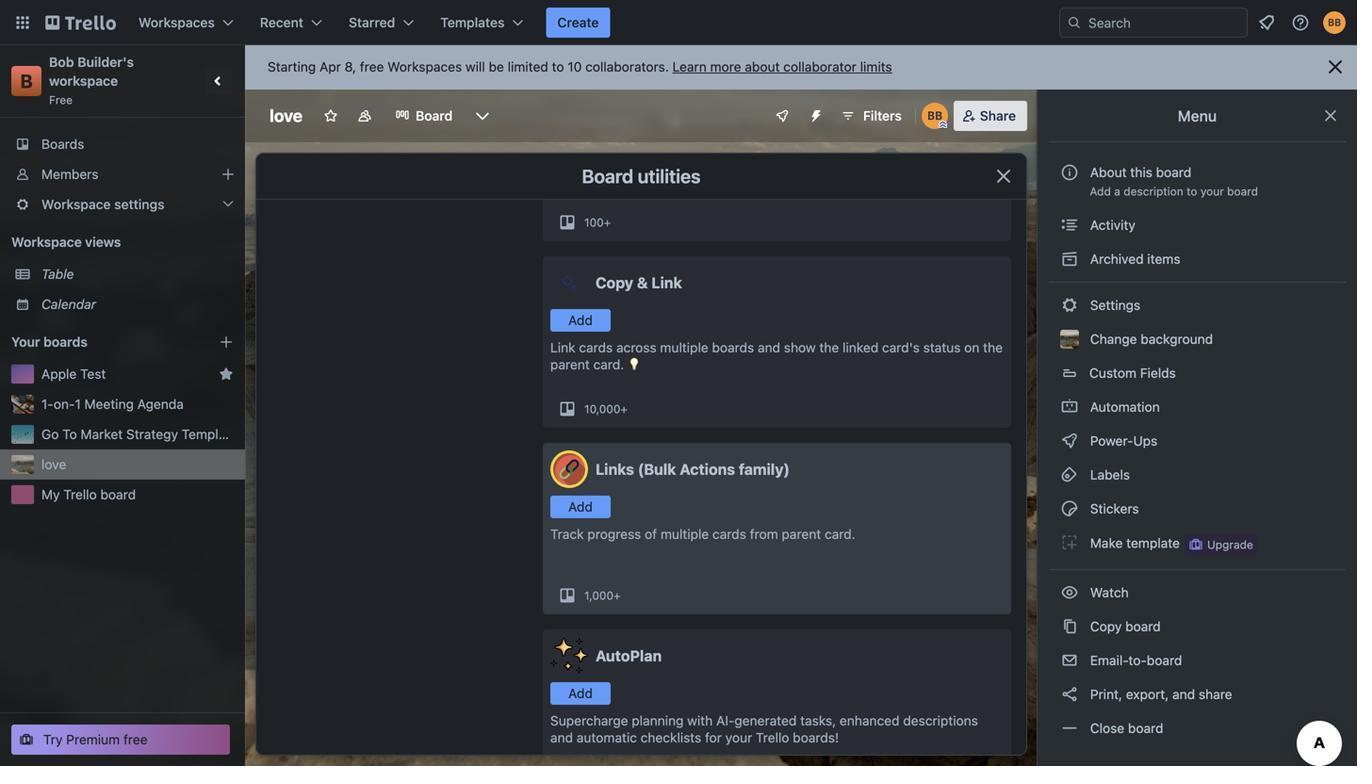 Task type: locate. For each thing, give the bounding box(es) containing it.
sm image for email-to-board
[[1060, 651, 1079, 670]]

boards up apple
[[43, 334, 88, 350]]

recent
[[260, 15, 304, 30]]

2 vertical spatial add button
[[550, 682, 611, 705]]

close board link
[[1049, 713, 1346, 744]]

board utilities
[[582, 165, 701, 187]]

copy up email- at the right
[[1090, 619, 1122, 634]]

add for autoplan
[[568, 686, 593, 701]]

add inside about this board add a description to your board
[[1090, 185, 1111, 198]]

& up across at the left top of the page
[[637, 274, 648, 292]]

sm image left labels
[[1060, 466, 1079, 484]]

parent inside the link cards across multiple boards and show the linked card's status on the parent card. 💡
[[550, 357, 590, 372]]

1 horizontal spatial the
[[983, 340, 1003, 355]]

print,
[[1090, 687, 1123, 702]]

test
[[80, 366, 106, 382]]

0 vertical spatial workspaces
[[139, 15, 215, 30]]

members
[[41, 166, 98, 182]]

create button
[[546, 8, 610, 38]]

card. left "💡"
[[593, 357, 624, 372]]

2 horizontal spatial your
[[1201, 185, 1224, 198]]

your down ai-
[[725, 730, 752, 746]]

to inside about this board add a description to your board
[[1187, 185, 1197, 198]]

for
[[705, 730, 722, 746]]

0 horizontal spatial your
[[725, 730, 752, 746]]

0 vertical spatial love
[[270, 106, 303, 126]]

ups
[[1133, 433, 1158, 449]]

workspaces up board link
[[388, 59, 462, 74]]

link left across at the left top of the page
[[550, 340, 575, 355]]

+ down board utilities
[[604, 216, 611, 229]]

1 vertical spatial trello
[[756, 730, 789, 746]]

trello right my
[[63, 487, 97, 502]]

sm image left archived
[[1060, 250, 1079, 269]]

0 vertical spatial add button
[[550, 309, 611, 332]]

1-
[[41, 396, 54, 412]]

2 vertical spatial +
[[614, 589, 621, 602]]

templates
[[440, 15, 505, 30]]

0 horizontal spatial board
[[416, 108, 453, 123]]

multiple inside the link cards across multiple boards and show the linked card's status on the parent card. 💡
[[660, 340, 708, 355]]

1 horizontal spatial trello
[[756, 730, 789, 746]]

0 vertical spatial link
[[652, 274, 682, 292]]

2 the from the left
[[983, 340, 1003, 355]]

6 sm image from the top
[[1060, 617, 1079, 636]]

cards left across at the left top of the page
[[579, 340, 613, 355]]

2 vertical spatial your
[[725, 730, 752, 746]]

to inside record & add explanatory videos (screen and/or webcam) to your trello cards.
[[906, 153, 918, 169]]

0 vertical spatial board
[[416, 108, 453, 123]]

builder's
[[77, 54, 134, 70]]

love up my
[[41, 457, 66, 472]]

and left share
[[1173, 687, 1195, 702]]

links (bulk actions family)
[[596, 460, 790, 478]]

boards
[[43, 334, 88, 350], [712, 340, 754, 355]]

7 sm image from the top
[[1060, 685, 1079, 704]]

0 horizontal spatial the
[[819, 340, 839, 355]]

1 horizontal spatial and
[[758, 340, 780, 355]]

upgrade
[[1207, 538, 1253, 551]]

sm image inside automation link
[[1060, 398, 1079, 417]]

1 add button from the top
[[550, 309, 611, 332]]

of
[[645, 526, 657, 542]]

free
[[49, 93, 73, 107]]

on-
[[54, 396, 75, 412]]

cards left from
[[713, 526, 746, 542]]

customize views image
[[473, 107, 492, 125]]

description
[[1124, 185, 1184, 198]]

workspace
[[49, 73, 118, 89]]

parent right from
[[782, 526, 821, 542]]

0 horizontal spatial love
[[41, 457, 66, 472]]

the right show on the right
[[819, 340, 839, 355]]

board
[[416, 108, 453, 123], [582, 165, 634, 187]]

0 horizontal spatial link
[[550, 340, 575, 355]]

workspace down members
[[41, 197, 111, 212]]

1 horizontal spatial &
[[637, 274, 648, 292]]

meeting
[[84, 396, 134, 412]]

0 horizontal spatial parent
[[550, 357, 590, 372]]

1 vertical spatial workspace
[[11, 234, 82, 250]]

1 vertical spatial and
[[1173, 687, 1195, 702]]

market
[[81, 426, 123, 442]]

1 multiple from the top
[[660, 340, 708, 355]]

this
[[1130, 164, 1153, 180]]

and down "supercharge"
[[550, 730, 573, 746]]

2 multiple from the top
[[661, 526, 709, 542]]

workspace
[[41, 197, 111, 212], [11, 234, 82, 250]]

add for copy & link
[[568, 312, 593, 328]]

sm image left email- at the right
[[1060, 651, 1079, 670]]

1 the from the left
[[819, 340, 839, 355]]

0 horizontal spatial card.
[[593, 357, 624, 372]]

sm image for labels
[[1060, 466, 1079, 484]]

share
[[980, 108, 1016, 123]]

your left trello
[[922, 153, 949, 169]]

10
[[568, 59, 582, 74]]

1 horizontal spatial love
[[270, 106, 303, 126]]

workspaces up workspace navigation collapse icon
[[139, 15, 215, 30]]

track
[[550, 526, 584, 542]]

add left a
[[1090, 185, 1111, 198]]

copy board
[[1087, 619, 1161, 634]]

0 vertical spatial card.
[[593, 357, 624, 372]]

email-to-board
[[1087, 653, 1182, 668]]

your boards
[[11, 334, 88, 350]]

trello
[[63, 487, 97, 502], [756, 730, 789, 746]]

1 vertical spatial to
[[906, 153, 918, 169]]

card. right from
[[825, 526, 856, 542]]

sm image inside print, export, and share "link"
[[1060, 685, 1079, 704]]

sm image
[[1060, 216, 1079, 235], [1060, 398, 1079, 417], [1060, 500, 1079, 518], [1060, 533, 1079, 552], [1060, 651, 1079, 670], [1060, 719, 1079, 738]]

archived items
[[1087, 251, 1181, 267]]

board up the "print, export, and share" at the right
[[1147, 653, 1182, 668]]

to
[[552, 59, 564, 74], [906, 153, 918, 169], [1187, 185, 1197, 198]]

agenda
[[137, 396, 184, 412]]

10,000 +
[[584, 402, 628, 416]]

6 sm image from the top
[[1060, 719, 1079, 738]]

board up 100 +
[[582, 165, 634, 187]]

1 horizontal spatial board
[[582, 165, 634, 187]]

try premium free button
[[11, 725, 230, 755]]

(screen
[[755, 153, 801, 169]]

about
[[1090, 164, 1127, 180]]

workspace inside workspace settings popup button
[[41, 197, 111, 212]]

1 sm image from the top
[[1060, 216, 1079, 235]]

0 vertical spatial parent
[[550, 357, 590, 372]]

0 horizontal spatial cards
[[579, 340, 613, 355]]

filters button
[[835, 101, 907, 131]]

0 vertical spatial copy
[[596, 274, 633, 292]]

add button up track
[[550, 496, 611, 518]]

add button for links
[[550, 496, 611, 518]]

and inside supercharge planning with ai-generated tasks, enhanced descriptions and automatic checklists for your trello boards!
[[550, 730, 573, 746]]

b link
[[11, 66, 41, 96]]

sm image left make
[[1060, 533, 1079, 552]]

0 vertical spatial to
[[552, 59, 564, 74]]

bob builder (bobbuilder40) image
[[1323, 11, 1346, 34]]

trello down generated
[[756, 730, 789, 746]]

1 horizontal spatial your
[[922, 153, 949, 169]]

starred button
[[337, 8, 425, 38]]

board down export,
[[1128, 721, 1164, 736]]

5 sm image from the top
[[1060, 583, 1079, 602]]

💡
[[628, 357, 641, 372]]

free right 8,
[[360, 59, 384, 74]]

templates button
[[429, 8, 535, 38]]

+ up links in the bottom left of the page
[[621, 402, 628, 416]]

& inside record & add explanatory videos (screen and/or webcam) to your trello cards.
[[597, 153, 606, 169]]

parent
[[550, 357, 590, 372], [782, 526, 821, 542]]

sm image left settings
[[1060, 296, 1079, 315]]

track progress of multiple cards from parent card.
[[550, 526, 856, 542]]

1 horizontal spatial to
[[906, 153, 918, 169]]

board for board
[[416, 108, 453, 123]]

1 horizontal spatial cards
[[713, 526, 746, 542]]

0 horizontal spatial trello
[[63, 487, 97, 502]]

custom fields button
[[1049, 358, 1346, 388]]

0 horizontal spatial workspaces
[[139, 15, 215, 30]]

1 horizontal spatial link
[[652, 274, 682, 292]]

1 horizontal spatial card.
[[825, 526, 856, 542]]

1 vertical spatial +
[[621, 402, 628, 416]]

2 sm image from the top
[[1060, 398, 1079, 417]]

activity
[[1087, 217, 1136, 233]]

board
[[1156, 164, 1192, 180], [1227, 185, 1258, 198], [100, 487, 136, 502], [1125, 619, 1161, 634], [1147, 653, 1182, 668], [1128, 721, 1164, 736]]

love
[[270, 106, 303, 126], [41, 457, 66, 472]]

sm image inside settings link
[[1060, 296, 1079, 315]]

0 vertical spatial your
[[922, 153, 949, 169]]

archived items link
[[1049, 244, 1346, 274]]

2 sm image from the top
[[1060, 296, 1079, 315]]

to right webcam)
[[906, 153, 918, 169]]

board up description
[[1156, 164, 1192, 180]]

1 vertical spatial free
[[123, 732, 148, 747]]

the right on
[[983, 340, 1003, 355]]

sm image for close board
[[1060, 719, 1079, 738]]

add for links (bulk actions family)
[[568, 499, 593, 515]]

2 horizontal spatial and
[[1173, 687, 1195, 702]]

automatic
[[577, 730, 637, 746]]

starting apr 8, free workspaces will be limited to 10 collaborators. learn more about collaborator limits
[[268, 59, 892, 74]]

0 horizontal spatial and
[[550, 730, 573, 746]]

love link
[[41, 455, 234, 474]]

0 vertical spatial multiple
[[660, 340, 708, 355]]

sm image inside activity link
[[1060, 216, 1079, 235]]

sm image left the print, on the bottom right
[[1060, 685, 1079, 704]]

0 vertical spatial &
[[597, 153, 606, 169]]

link
[[652, 274, 682, 292], [550, 340, 575, 355]]

workspaces inside "popup button"
[[139, 15, 215, 30]]

progress
[[588, 526, 641, 542]]

sm image for automation
[[1060, 398, 1079, 417]]

1 vertical spatial link
[[550, 340, 575, 355]]

0 vertical spatial and
[[758, 340, 780, 355]]

items
[[1147, 251, 1181, 267]]

4 sm image from the top
[[1060, 466, 1079, 484]]

sm image inside watch link
[[1060, 583, 1079, 602]]

1 vertical spatial cards
[[713, 526, 746, 542]]

sm image left watch
[[1060, 583, 1079, 602]]

0 horizontal spatial free
[[123, 732, 148, 747]]

calendar link
[[41, 295, 234, 314]]

add button up "supercharge"
[[550, 682, 611, 705]]

add up 10,000
[[568, 312, 593, 328]]

1 vertical spatial &
[[637, 274, 648, 292]]

1 vertical spatial workspaces
[[388, 59, 462, 74]]

to left 10
[[552, 59, 564, 74]]

0 horizontal spatial copy
[[596, 274, 633, 292]]

1
[[75, 396, 81, 412]]

& left add
[[597, 153, 606, 169]]

board up "to-"
[[1125, 619, 1161, 634]]

1 sm image from the top
[[1060, 250, 1079, 269]]

board inside 'link'
[[1147, 653, 1182, 668]]

5 sm image from the top
[[1060, 651, 1079, 670]]

1 vertical spatial add button
[[550, 496, 611, 518]]

filters
[[863, 108, 902, 123]]

boards left show on the right
[[712, 340, 754, 355]]

1 horizontal spatial copy
[[1090, 619, 1122, 634]]

be
[[489, 59, 504, 74]]

sm image inside 'archived items' link
[[1060, 250, 1079, 269]]

free right the premium
[[123, 732, 148, 747]]

love inside board name text field
[[270, 106, 303, 126]]

workspace up table at left
[[11, 234, 82, 250]]

multiple right across at the left top of the page
[[660, 340, 708, 355]]

strategy
[[126, 426, 178, 442]]

to up activity link
[[1187, 185, 1197, 198]]

sm image left 'stickers' on the bottom right of page
[[1060, 500, 1079, 518]]

3 sm image from the top
[[1060, 500, 1079, 518]]

&
[[597, 153, 606, 169], [637, 274, 648, 292]]

1 horizontal spatial boards
[[712, 340, 754, 355]]

+ up 'autoplan'
[[614, 589, 621, 602]]

board link
[[384, 101, 464, 131]]

sm image left the copy board
[[1060, 617, 1079, 636]]

2 vertical spatial to
[[1187, 185, 1197, 198]]

sm image left power-
[[1060, 432, 1079, 451]]

add button down copy & link
[[550, 309, 611, 332]]

sm image for watch
[[1060, 583, 1079, 602]]

1 vertical spatial multiple
[[661, 526, 709, 542]]

0 vertical spatial workspace
[[41, 197, 111, 212]]

4 sm image from the top
[[1060, 533, 1079, 552]]

multiple right of
[[661, 526, 709, 542]]

sm image inside copy board link
[[1060, 617, 1079, 636]]

to
[[62, 426, 77, 442]]

free
[[360, 59, 384, 74], [123, 732, 148, 747]]

sm image inside email-to-board 'link'
[[1060, 651, 1079, 670]]

and
[[758, 340, 780, 355], [1173, 687, 1195, 702], [550, 730, 573, 746]]

sm image left 'close'
[[1060, 719, 1079, 738]]

board up activity link
[[1227, 185, 1258, 198]]

bob builder (bobbuilder40) image
[[922, 103, 948, 129]]

1 vertical spatial parent
[[782, 526, 821, 542]]

with
[[687, 713, 713, 729]]

2 add button from the top
[[550, 496, 611, 518]]

2 vertical spatial and
[[550, 730, 573, 746]]

2 horizontal spatial to
[[1187, 185, 1197, 198]]

add up "supercharge"
[[568, 686, 593, 701]]

link up across at the left top of the page
[[652, 274, 682, 292]]

board left customize views image
[[416, 108, 453, 123]]

1 vertical spatial board
[[582, 165, 634, 187]]

back to home image
[[45, 8, 116, 38]]

sm image inside power-ups link
[[1060, 432, 1079, 451]]

limits
[[860, 59, 892, 74]]

your up activity link
[[1201, 185, 1224, 198]]

1 vertical spatial your
[[1201, 185, 1224, 198]]

0 notifications image
[[1255, 11, 1278, 34]]

sm image inside close board link
[[1060, 719, 1079, 738]]

1 horizontal spatial workspaces
[[388, 59, 462, 74]]

power-ups
[[1087, 433, 1161, 449]]

automation image
[[801, 101, 828, 127]]

parent up 10,000
[[550, 357, 590, 372]]

add board image
[[219, 335, 234, 350]]

0 horizontal spatial &
[[597, 153, 606, 169]]

your inside about this board add a description to your board
[[1201, 185, 1224, 198]]

copy down 100 +
[[596, 274, 633, 292]]

sm image
[[1060, 250, 1079, 269], [1060, 296, 1079, 315], [1060, 432, 1079, 451], [1060, 466, 1079, 484], [1060, 583, 1079, 602], [1060, 617, 1079, 636], [1060, 685, 1079, 704]]

1 horizontal spatial free
[[360, 59, 384, 74]]

sm image left automation on the bottom of page
[[1060, 398, 1079, 417]]

1 vertical spatial copy
[[1090, 619, 1122, 634]]

sm image inside stickers link
[[1060, 500, 1079, 518]]

3 sm image from the top
[[1060, 432, 1079, 451]]

and left show on the right
[[758, 340, 780, 355]]

power-ups link
[[1049, 426, 1346, 456]]

sm image left activity
[[1060, 216, 1079, 235]]

share
[[1199, 687, 1232, 702]]

your
[[922, 153, 949, 169], [1201, 185, 1224, 198], [725, 730, 752, 746]]

0 horizontal spatial to
[[552, 59, 564, 74]]

sm image inside labels link
[[1060, 466, 1079, 484]]

0 vertical spatial cards
[[579, 340, 613, 355]]

learn more about collaborator limits link
[[673, 59, 892, 74]]

0 vertical spatial +
[[604, 216, 611, 229]]

love left the star or unstar board icon on the top
[[270, 106, 303, 126]]

add up track
[[568, 499, 593, 515]]

custom
[[1090, 365, 1137, 381]]



Task type: vqa. For each thing, say whether or not it's contained in the screenshot.
videos
yes



Task type: describe. For each thing, give the bounding box(es) containing it.
your inside record & add explanatory videos (screen and/or webcam) to your trello cards.
[[922, 153, 949, 169]]

board down love link at bottom
[[100, 487, 136, 502]]

custom fields
[[1090, 365, 1176, 381]]

1 vertical spatial card.
[[825, 526, 856, 542]]

workspace navigation collapse icon image
[[205, 68, 232, 94]]

generated
[[735, 713, 797, 729]]

a
[[1114, 185, 1121, 198]]

views
[[85, 234, 121, 250]]

this member is an admin of this board. image
[[939, 121, 947, 129]]

0 vertical spatial free
[[360, 59, 384, 74]]

search image
[[1067, 15, 1082, 30]]

100
[[584, 216, 604, 229]]

fields
[[1140, 365, 1176, 381]]

primary element
[[0, 0, 1357, 45]]

sm image for copy board
[[1060, 617, 1079, 636]]

watch
[[1087, 585, 1132, 600]]

multiple for actions
[[661, 526, 709, 542]]

& for record
[[597, 153, 606, 169]]

linked
[[843, 340, 879, 355]]

go to market strategy template
[[41, 426, 238, 442]]

Board name text field
[[260, 101, 312, 131]]

1 vertical spatial love
[[41, 457, 66, 472]]

settings
[[1087, 297, 1141, 313]]

will
[[466, 59, 485, 74]]

copy for copy board
[[1090, 619, 1122, 634]]

and inside "link"
[[1173, 687, 1195, 702]]

close board
[[1087, 721, 1164, 736]]

make template
[[1087, 536, 1180, 551]]

sm image for print, export, and share
[[1060, 685, 1079, 704]]

on
[[964, 340, 980, 355]]

supercharge planning with ai-generated tasks, enhanced descriptions and automatic checklists for your trello boards!
[[550, 713, 978, 746]]

bob
[[49, 54, 74, 70]]

+ for copy
[[621, 402, 628, 416]]

3 add button from the top
[[550, 682, 611, 705]]

to for webcam)
[[906, 153, 918, 169]]

sm image for make template
[[1060, 533, 1079, 552]]

and inside the link cards across multiple boards and show the linked card's status on the parent card. 💡
[[758, 340, 780, 355]]

autoplan
[[596, 647, 662, 665]]

1,000 +
[[584, 589, 621, 602]]

trello inside supercharge planning with ai-generated tasks, enhanced descriptions and automatic checklists for your trello boards!
[[756, 730, 789, 746]]

1-on-1 meeting agenda link
[[41, 395, 234, 414]]

bob builder's workspace free
[[49, 54, 137, 107]]

to-
[[1129, 653, 1147, 668]]

0 vertical spatial trello
[[63, 487, 97, 502]]

tasks,
[[800, 713, 836, 729]]

my trello board link
[[41, 485, 234, 504]]

export,
[[1126, 687, 1169, 702]]

add
[[610, 153, 633, 169]]

try
[[43, 732, 63, 747]]

Search field
[[1082, 8, 1247, 37]]

members link
[[0, 159, 245, 189]]

cards.
[[550, 170, 588, 186]]

videos
[[711, 153, 751, 169]]

boards!
[[793, 730, 839, 746]]

10,000
[[584, 402, 621, 416]]

sm image for settings
[[1060, 296, 1079, 315]]

card. inside the link cards across multiple boards and show the linked card's status on the parent card. 💡
[[593, 357, 624, 372]]

print, export, and share link
[[1049, 680, 1346, 710]]

1 horizontal spatial parent
[[782, 526, 821, 542]]

apple test link
[[41, 365, 211, 384]]

starred icon image
[[219, 367, 234, 382]]

print, export, and share
[[1087, 687, 1232, 702]]

go
[[41, 426, 59, 442]]

star or unstar board image
[[323, 108, 338, 123]]

to for limited
[[552, 59, 564, 74]]

8,
[[345, 59, 356, 74]]

table
[[41, 266, 74, 282]]

make
[[1090, 536, 1123, 551]]

copy & link
[[596, 274, 682, 292]]

my
[[41, 487, 60, 502]]

0 horizontal spatial boards
[[43, 334, 88, 350]]

copy board link
[[1049, 612, 1346, 642]]

change background link
[[1049, 324, 1346, 354]]

starred
[[349, 15, 395, 30]]

collaborators.
[[585, 59, 669, 74]]

your
[[11, 334, 40, 350]]

(bulk
[[638, 460, 676, 478]]

upgrade button
[[1185, 533, 1257, 556]]

your inside supercharge planning with ai-generated tasks, enhanced descriptions and automatic checklists for your trello boards!
[[725, 730, 752, 746]]

table link
[[41, 265, 234, 284]]

sm image for activity
[[1060, 216, 1079, 235]]

email-to-board link
[[1049, 646, 1346, 676]]

workspace for workspace views
[[11, 234, 82, 250]]

calendar
[[41, 296, 96, 312]]

1,000
[[584, 589, 614, 602]]

workspace for workspace settings
[[41, 197, 111, 212]]

& for copy
[[637, 274, 648, 292]]

+ for links
[[614, 589, 621, 602]]

workspace visible image
[[357, 108, 372, 123]]

labels
[[1087, 467, 1130, 483]]

workspace settings button
[[0, 189, 245, 220]]

board for board utilities
[[582, 165, 634, 187]]

workspace settings
[[41, 197, 164, 212]]

family)
[[739, 460, 790, 478]]

and/or
[[804, 153, 843, 169]]

menu
[[1178, 107, 1217, 125]]

archived
[[1090, 251, 1144, 267]]

copy for copy & link
[[596, 274, 633, 292]]

boards
[[41, 136, 84, 152]]

sm image for stickers
[[1060, 500, 1079, 518]]

activity link
[[1049, 210, 1346, 240]]

enhanced
[[840, 713, 900, 729]]

power-
[[1090, 433, 1133, 449]]

change
[[1090, 331, 1137, 347]]

try premium free
[[43, 732, 148, 747]]

labels link
[[1049, 460, 1346, 490]]

more
[[710, 59, 741, 74]]

your boards with 5 items element
[[11, 331, 190, 353]]

b
[[20, 70, 33, 92]]

stickers link
[[1049, 494, 1346, 524]]

apple test
[[41, 366, 106, 382]]

boards inside the link cards across multiple boards and show the linked card's status on the parent card. 💡
[[712, 340, 754, 355]]

sm image for archived items
[[1060, 250, 1079, 269]]

link inside the link cards across multiple boards and show the linked card's status on the parent card. 💡
[[550, 340, 575, 355]]

learn
[[673, 59, 707, 74]]

multiple for link
[[660, 340, 708, 355]]

across
[[616, 340, 657, 355]]

power ups image
[[775, 108, 790, 123]]

background
[[1141, 331, 1213, 347]]

cards inside the link cards across multiple boards and show the linked card's status on the parent card. 💡
[[579, 340, 613, 355]]

sm image for power-ups
[[1060, 432, 1079, 451]]

free inside button
[[123, 732, 148, 747]]

automation link
[[1049, 392, 1346, 422]]

add button for copy
[[550, 309, 611, 332]]

trello
[[952, 153, 983, 169]]

create
[[557, 15, 599, 30]]

boards link
[[0, 129, 245, 159]]

link cards across multiple boards and show the linked card's status on the parent card. 💡
[[550, 340, 1003, 372]]

my trello board
[[41, 487, 136, 502]]

open information menu image
[[1291, 13, 1310, 32]]

record
[[550, 153, 594, 169]]

go to market strategy template link
[[41, 425, 238, 444]]



